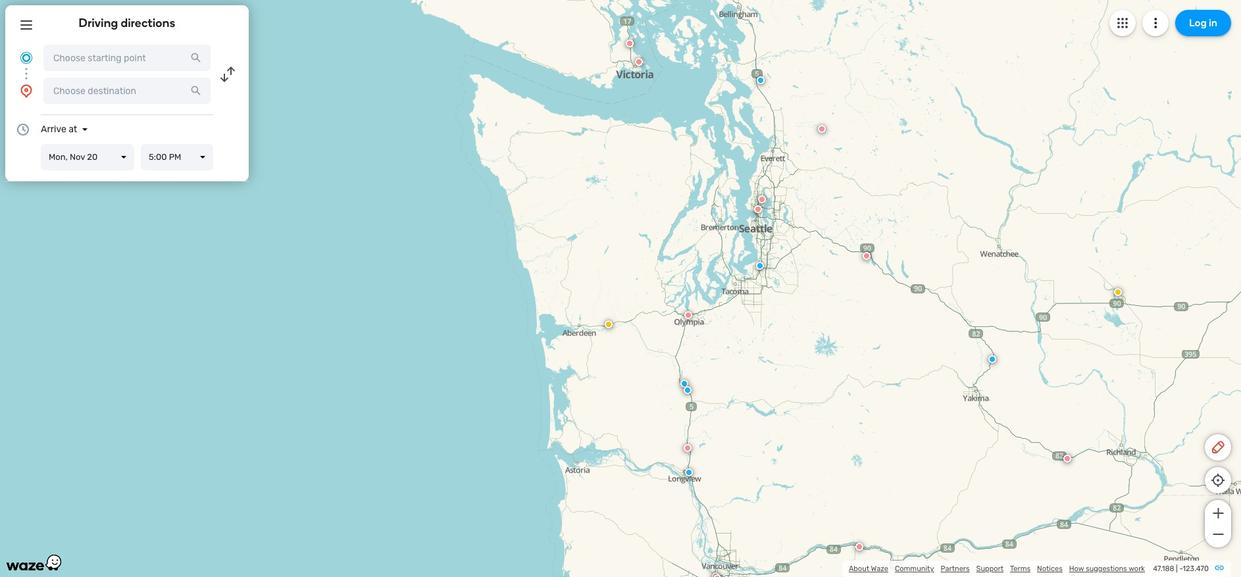 Task type: locate. For each thing, give the bounding box(es) containing it.
arrive at
[[41, 124, 77, 135]]

road closed image
[[626, 39, 634, 47], [635, 58, 643, 66], [818, 125, 826, 133], [758, 195, 766, 203], [684, 311, 692, 319], [684, 444, 692, 452], [856, 543, 863, 551], [712, 573, 720, 577], [713, 575, 721, 577]]

about waze community partners support terms notices how suggestions work
[[849, 565, 1145, 573]]

police image
[[989, 355, 996, 363], [684, 386, 692, 394], [685, 469, 693, 476]]

about
[[849, 565, 869, 573]]

0 vertical spatial police image
[[757, 76, 765, 84]]

1 vertical spatial road closed image
[[863, 252, 871, 260]]

pm
[[169, 152, 181, 162]]

police image
[[757, 76, 765, 84], [756, 262, 764, 270], [681, 380, 688, 388]]

pencil image
[[1210, 440, 1226, 455]]

1 vertical spatial police image
[[756, 262, 764, 270]]

road closed image
[[754, 205, 762, 213], [863, 252, 871, 260], [1064, 455, 1071, 463]]

123.470
[[1183, 565, 1209, 573]]

zoom out image
[[1210, 527, 1226, 542]]

terms
[[1010, 565, 1031, 573]]

work
[[1129, 565, 1145, 573]]

2 vertical spatial police image
[[681, 380, 688, 388]]

partners link
[[941, 565, 970, 573]]

hazard image
[[605, 321, 613, 328]]

directions
[[121, 16, 175, 30]]

|
[[1176, 565, 1178, 573]]

zoom in image
[[1210, 505, 1226, 521]]

47.188 | -123.470
[[1153, 565, 1209, 573]]

nov
[[70, 152, 85, 162]]

suggestions
[[1086, 565, 1127, 573]]

0 vertical spatial road closed image
[[754, 205, 762, 213]]

2 horizontal spatial road closed image
[[1064, 455, 1071, 463]]

how suggestions work link
[[1069, 565, 1145, 573]]

location image
[[18, 83, 34, 99]]

20
[[87, 152, 98, 162]]

at
[[69, 124, 77, 135]]

arrive
[[41, 124, 66, 135]]

0 horizontal spatial road closed image
[[754, 205, 762, 213]]



Task type: describe. For each thing, give the bounding box(es) containing it.
5:00 pm list box
[[141, 144, 213, 170]]

mon, nov 20
[[49, 152, 98, 162]]

how
[[1069, 565, 1084, 573]]

notices link
[[1037, 565, 1063, 573]]

support
[[976, 565, 1004, 573]]

47.188
[[1153, 565, 1174, 573]]

community link
[[895, 565, 934, 573]]

community
[[895, 565, 934, 573]]

mon, nov 20 list box
[[41, 144, 134, 170]]

about waze link
[[849, 565, 888, 573]]

terms link
[[1010, 565, 1031, 573]]

2 vertical spatial police image
[[685, 469, 693, 476]]

clock image
[[15, 122, 31, 138]]

-
[[1180, 565, 1183, 573]]

Choose destination text field
[[43, 78, 211, 104]]

waze
[[871, 565, 888, 573]]

link image
[[1214, 563, 1225, 573]]

5:00 pm
[[149, 152, 181, 162]]

partners
[[941, 565, 970, 573]]

driving directions
[[79, 16, 175, 30]]

hazard image
[[1114, 288, 1122, 296]]

2 vertical spatial road closed image
[[1064, 455, 1071, 463]]

1 vertical spatial police image
[[684, 386, 692, 394]]

mon,
[[49, 152, 68, 162]]

5:00
[[149, 152, 167, 162]]

0 vertical spatial police image
[[989, 355, 996, 363]]

current location image
[[18, 50, 34, 66]]

notices
[[1037, 565, 1063, 573]]

support link
[[976, 565, 1004, 573]]

1 horizontal spatial road closed image
[[863, 252, 871, 260]]

driving
[[79, 16, 118, 30]]

Choose starting point text field
[[43, 45, 211, 71]]



Task type: vqa. For each thing, say whether or not it's contained in the screenshot.
Review
no



